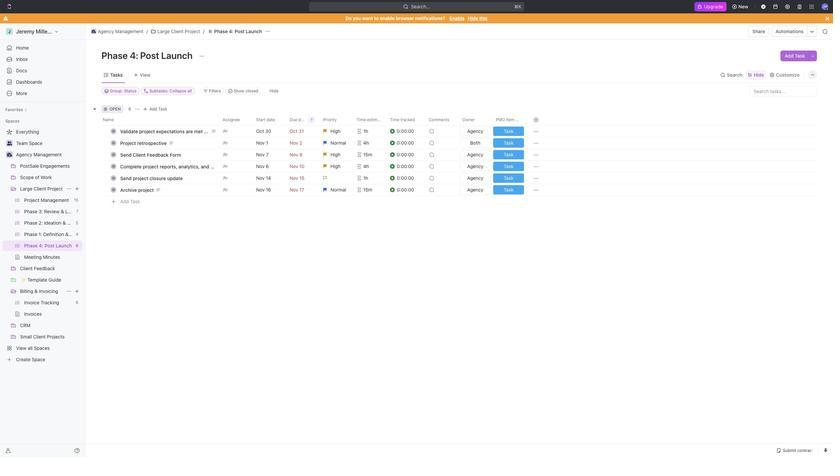 Task type: describe. For each thing, give the bounding box(es) containing it.
upgrade
[[705, 4, 724, 9]]

add task for bottom add task button
[[120, 199, 140, 204]]

upgrade link
[[695, 2, 727, 11]]

customize
[[777, 72, 800, 78]]

project down send project closure update
[[138, 187, 154, 193]]

hide button
[[267, 87, 282, 95]]

add for bottom add task button
[[120, 199, 129, 204]]

browser
[[396, 15, 414, 21]]

high button for 15m
[[319, 149, 353, 161]]

phase 3: review & launch
[[24, 209, 81, 215]]

2 vertical spatial management
[[41, 197, 69, 203]]

scope of work
[[20, 175, 52, 180]]

0:00:00 button for the agency dropdown button related to send project closure update's 1h dropdown button
[[390, 172, 425, 184]]

invoices link
[[24, 309, 81, 320]]

business time image
[[92, 30, 96, 33]]

docs
[[16, 68, 27, 73]]

tasks link
[[109, 70, 123, 80]]

15m for normal
[[364, 187, 373, 193]]

0 vertical spatial management
[[115, 28, 144, 34]]

assignee
[[223, 117, 240, 122]]

status
[[124, 88, 137, 94]]

1 horizontal spatial large client project link
[[149, 27, 202, 36]]

1h for 1st the agency dropdown button from the top of the page
[[364, 128, 368, 134]]

agency for archive project link
[[468, 187, 484, 193]]

home
[[16, 45, 29, 51]]

start date
[[256, 117, 275, 122]]

crm link
[[20, 320, 81, 331]]

view button
[[131, 67, 153, 83]]

add for the topmost add task button
[[785, 53, 794, 59]]

phase 4: post launch inside sidebar "navigation"
[[24, 243, 72, 249]]

& inside 'billing & invoicing' "link"
[[34, 289, 38, 294]]

both
[[471, 140, 481, 146]]

and
[[201, 164, 209, 169]]

tracked
[[401, 117, 415, 122]]

0 horizontal spatial agency management link
[[16, 149, 81, 160]]

dashboards
[[16, 79, 42, 85]]

invoice tracking link
[[24, 298, 73, 308]]

onboarding
[[70, 232, 95, 237]]

notifications?
[[415, 15, 445, 21]]

4 0:00:00 from the top
[[397, 164, 414, 169]]

0:00:00 for the agency dropdown button related to send project closure update's 1h dropdown button
[[397, 175, 414, 181]]

high for 15m
[[331, 152, 341, 158]]

due
[[290, 117, 297, 122]]

name button
[[102, 115, 219, 125]]

view for view
[[140, 72, 151, 78]]

tasks
[[110, 72, 123, 78]]

time estimate
[[357, 117, 384, 122]]

2 vertical spatial add task button
[[117, 198, 143, 206]]

project for expectations
[[139, 129, 155, 134]]

phase for 6
[[24, 243, 38, 249]]

0 vertical spatial large client project
[[158, 28, 200, 34]]

task for the agency dropdown button related to send client feedback form
[[504, 152, 514, 158]]

create space
[[16, 357, 45, 363]]

send for send project closure update
[[120, 175, 132, 181]]

phase 1: definition & onboarding link
[[24, 229, 95, 240]]

meeting minutes
[[24, 254, 60, 260]]

Search tasks... text field
[[750, 86, 817, 96]]

agency for 'validate project expectations are met with client' "link"
[[468, 128, 484, 134]]

high button for 4h
[[319, 161, 353, 173]]

time for time estimate
[[357, 117, 366, 122]]

due date
[[290, 117, 307, 122]]

15m button for high
[[353, 149, 386, 161]]

4h for normal
[[364, 140, 369, 146]]

team space
[[16, 140, 43, 146]]

name
[[103, 117, 114, 122]]

business time image
[[7, 153, 12, 157]]

collapse
[[170, 88, 187, 94]]

1 agency button from the top
[[459, 125, 492, 137]]

project retrospective link
[[119, 138, 218, 148]]

phase 1: definition & onboarding
[[24, 232, 95, 237]]

start
[[256, 117, 266, 122]]

high for 1h
[[331, 128, 341, 134]]

home link
[[3, 43, 82, 53]]

1 horizontal spatial all
[[188, 88, 192, 94]]

team space link
[[16, 138, 81, 149]]

2 0:00:00 from the top
[[397, 140, 414, 146]]

phase 2: ideation & production link
[[24, 218, 91, 229]]

item
[[507, 117, 515, 122]]

3:
[[39, 209, 43, 215]]

subtasks: collapse all
[[150, 88, 192, 94]]

type
[[516, 117, 525, 122]]

favorites button
[[3, 106, 30, 114]]

work
[[41, 175, 52, 180]]

project retrospective
[[120, 140, 167, 146]]

& for launch
[[61, 209, 64, 215]]

task for 1st the agency dropdown button from the top of the page
[[504, 128, 514, 134]]

expectations
[[156, 129, 185, 134]]

archive
[[120, 187, 137, 193]]

hide inside dropdown button
[[755, 72, 765, 78]]

task for the agency dropdown button related to send project closure update
[[504, 175, 514, 181]]

filters button
[[201, 87, 224, 95]]

invoice
[[24, 300, 39, 306]]

agency button for send client feedback form
[[459, 149, 492, 161]]

meeting
[[24, 254, 42, 260]]

j
[[8, 29, 11, 34]]

2 0:00:00 button from the top
[[390, 137, 425, 149]]

normal for 4h
[[331, 140, 346, 146]]

time tracked button
[[386, 115, 425, 125]]

team
[[16, 140, 28, 146]]

client feedback link
[[20, 263, 81, 274]]

1 vertical spatial add task button
[[142, 105, 170, 113]]

& for onboarding
[[65, 232, 69, 237]]

reports,
[[160, 164, 177, 169]]

normal button for 4h
[[319, 137, 353, 149]]

you
[[353, 15, 361, 21]]

task button for the agency dropdown button related to send project closure update
[[492, 172, 526, 184]]

group:
[[110, 88, 123, 94]]

phase 2: ideation & production
[[24, 220, 91, 226]]

validate project expectations are met with client
[[120, 129, 227, 134]]

subtasks:
[[150, 88, 169, 94]]

1h for the agency dropdown button related to send project closure update
[[364, 175, 368, 181]]

billing & invoicing
[[20, 289, 58, 294]]

agency for send project closure update link
[[468, 175, 484, 181]]

4h button for normal
[[353, 137, 386, 149]]

view all spaces
[[16, 346, 50, 351]]

1:
[[39, 232, 42, 237]]

large client project inside tree
[[20, 186, 63, 192]]

docs link
[[3, 65, 82, 76]]

task for 'both' dropdown button in the right of the page
[[504, 140, 514, 146]]

both button
[[459, 137, 492, 149]]

more button
[[3, 88, 82, 99]]

0 vertical spatial add task button
[[781, 51, 810, 61]]

projects
[[47, 334, 65, 340]]

✨ template guide
[[20, 277, 61, 283]]

0 horizontal spatial large client project link
[[20, 184, 64, 194]]

5 agency button from the top
[[459, 184, 492, 196]]

spaces inside tree
[[34, 346, 50, 351]]

search
[[728, 72, 743, 78]]

phase for 4
[[24, 232, 37, 237]]

complete project reports, analytics, and accounting
[[120, 164, 235, 169]]

0 vertical spatial agency management link
[[89, 27, 145, 36]]

this
[[480, 15, 488, 21]]

0 vertical spatial hide
[[468, 15, 479, 21]]

priority
[[323, 117, 337, 122]]

normal button for 15m
[[319, 184, 353, 196]]

2:
[[39, 220, 43, 226]]

2 / from the left
[[203, 28, 205, 34]]

0:00:00 for 15m dropdown button corresponding to high
[[397, 152, 414, 158]]

high for 4h
[[331, 164, 341, 169]]

postsale
[[20, 163, 39, 169]]

small client projects
[[20, 334, 65, 340]]

search button
[[719, 70, 745, 80]]

guide
[[49, 277, 61, 283]]

enable
[[380, 15, 395, 21]]



Task type: locate. For each thing, give the bounding box(es) containing it.
1 vertical spatial 4h button
[[353, 161, 386, 173]]

0 vertical spatial spaces
[[5, 119, 20, 124]]

miller's
[[36, 28, 54, 35]]

hide right 'closed'
[[270, 88, 279, 94]]

user group image
[[7, 141, 12, 145]]

2 normal button from the top
[[319, 184, 353, 196]]

project up project retrospective
[[139, 129, 155, 134]]

start date button
[[252, 115, 286, 125]]

sidebar navigation
[[0, 23, 95, 458]]

normal button
[[319, 137, 353, 149], [319, 184, 353, 196]]

0 horizontal spatial feedback
[[34, 266, 55, 271]]

1 high button from the top
[[319, 125, 353, 137]]

1 vertical spatial 4h
[[364, 164, 369, 169]]

agency for send client feedback form link
[[468, 152, 484, 158]]

feedback down "retrospective"
[[147, 152, 169, 158]]

4: inside sidebar "navigation"
[[39, 243, 43, 249]]

1 horizontal spatial post
[[140, 50, 159, 61]]

task button for 1st the agency dropdown button from the top of the page
[[492, 125, 526, 137]]

form
[[170, 152, 181, 158]]

0:00:00 for 1st the agency dropdown button from the top of the page 1h dropdown button
[[397, 128, 414, 134]]

feedback inside client feedback link
[[34, 266, 55, 271]]

view all spaces link
[[3, 343, 81, 354]]

3 0:00:00 button from the top
[[390, 149, 425, 161]]

15m
[[364, 152, 373, 158], [364, 187, 373, 193]]

postsale engagements link
[[20, 161, 81, 172]]

1 send from the top
[[120, 152, 132, 158]]

2 normal from the top
[[331, 187, 346, 193]]

post inside sidebar "navigation"
[[45, 243, 55, 249]]

date for start date
[[267, 117, 275, 122]]

scope
[[20, 175, 34, 180]]

0 vertical spatial agency management
[[98, 28, 144, 34]]

1 horizontal spatial 4:
[[130, 50, 138, 61]]

small
[[20, 334, 32, 340]]

add
[[785, 53, 794, 59], [150, 107, 157, 112], [120, 199, 129, 204]]

1 vertical spatial management
[[34, 152, 62, 158]]

project for closure
[[133, 175, 149, 181]]

add down archive
[[120, 199, 129, 204]]

archive project link
[[119, 185, 218, 195]]

2 horizontal spatial 4:
[[229, 28, 234, 34]]

validate project expectations are met with client link
[[119, 127, 227, 136]]

complete project reports, analytics, and accounting link
[[119, 162, 235, 171]]

2 vertical spatial add
[[120, 199, 129, 204]]

1 vertical spatial post
[[140, 50, 159, 61]]

priority button
[[319, 115, 353, 125]]

6 task button from the top
[[492, 184, 526, 196]]

1 vertical spatial large
[[20, 186, 32, 192]]

0 vertical spatial 4h
[[364, 140, 369, 146]]

0 vertical spatial all
[[188, 88, 192, 94]]

1 vertical spatial 1h button
[[353, 172, 386, 184]]

project inside "link"
[[139, 129, 155, 134]]

1 horizontal spatial phase 4: post launch
[[102, 50, 195, 61]]

inbox
[[16, 56, 28, 62]]

0 vertical spatial phase 4: post launch
[[214, 28, 262, 34]]

task button for the agency dropdown button related to send client feedback form
[[492, 149, 526, 161]]

create space link
[[3, 355, 81, 365]]

2 4h button from the top
[[353, 161, 386, 173]]

workspace
[[55, 28, 83, 35]]

tree containing everything
[[3, 127, 95, 365]]

0 horizontal spatial add
[[120, 199, 129, 204]]

review
[[44, 209, 59, 215]]

share button
[[749, 26, 770, 37]]

5
[[76, 221, 78, 226]]

filters
[[209, 88, 221, 94]]

0:00:00 button for 15m dropdown button corresponding to high
[[390, 149, 425, 161]]

0:00:00 button for 1st the agency dropdown button from the top of the page 1h dropdown button
[[390, 125, 425, 137]]

0 vertical spatial view
[[140, 72, 151, 78]]

project
[[185, 28, 200, 34], [120, 140, 136, 146], [47, 186, 63, 192], [24, 197, 39, 203]]

2 vertical spatial 6
[[76, 300, 78, 305]]

0 vertical spatial post
[[235, 28, 245, 34]]

time for time tracked
[[390, 117, 400, 122]]

2 vertical spatial hide
[[270, 88, 279, 94]]

& right billing
[[34, 289, 38, 294]]

2 horizontal spatial phase 4: post launch
[[214, 28, 262, 34]]

0 horizontal spatial time
[[357, 117, 366, 122]]

client for the leftmost the large client project link
[[34, 186, 46, 192]]

5 0:00:00 button from the top
[[390, 172, 425, 184]]

add task button
[[781, 51, 810, 61], [142, 105, 170, 113], [117, 198, 143, 206]]

0 vertical spatial phase 4: post launch link
[[206, 27, 264, 36]]

0 vertical spatial normal
[[331, 140, 346, 146]]

1 vertical spatial high
[[331, 152, 341, 158]]

add up name dropdown button at left top
[[150, 107, 157, 112]]

agency inside tree
[[16, 152, 32, 158]]

0 vertical spatial 15m
[[364, 152, 373, 158]]

add task
[[785, 53, 806, 59], [150, 107, 167, 112], [120, 199, 140, 204]]

all up create space
[[28, 346, 33, 351]]

1 time from the left
[[357, 117, 366, 122]]

& inside phase 3: review & launch link
[[61, 209, 64, 215]]

1 4h from the top
[[364, 140, 369, 146]]

agency button for send project closure update
[[459, 172, 492, 184]]

1 horizontal spatial add task
[[150, 107, 167, 112]]

1 vertical spatial agency management
[[16, 152, 62, 158]]

agency management inside sidebar "navigation"
[[16, 152, 62, 158]]

task button for 5th the agency dropdown button
[[492, 184, 526, 196]]

phase for 7
[[24, 209, 37, 215]]

inbox link
[[3, 54, 82, 65]]

1 horizontal spatial large
[[158, 28, 170, 34]]

send up the complete
[[120, 152, 132, 158]]

project up archive project
[[133, 175, 149, 181]]

view for view all spaces
[[16, 346, 27, 351]]

jeremy miller's workspace
[[16, 28, 83, 35]]

invoices
[[24, 311, 42, 317]]

0 vertical spatial large client project link
[[149, 27, 202, 36]]

complete
[[120, 164, 142, 169]]

2 date from the left
[[299, 117, 307, 122]]

4 0:00:00 button from the top
[[390, 161, 425, 173]]

all
[[188, 88, 192, 94], [28, 346, 33, 351]]

all inside tree
[[28, 346, 33, 351]]

view up subtasks:
[[140, 72, 151, 78]]

estimate
[[367, 117, 384, 122]]

3 high button from the top
[[319, 161, 353, 173]]

agency management right business time icon
[[98, 28, 144, 34]]

1 vertical spatial normal
[[331, 187, 346, 193]]

task button for 'both' dropdown button in the right of the page
[[492, 137, 526, 149]]

0 horizontal spatial all
[[28, 346, 33, 351]]

1 vertical spatial 4:
[[130, 50, 138, 61]]

1 high from the top
[[331, 128, 341, 134]]

& inside phase 1: definition & onboarding link
[[65, 232, 69, 237]]

2 agency button from the top
[[459, 149, 492, 161]]

1 vertical spatial feedback
[[34, 266, 55, 271]]

closure
[[150, 175, 166, 181]]

✨
[[20, 277, 26, 283]]

postsale engagements
[[20, 163, 70, 169]]

0 vertical spatial 4h button
[[353, 137, 386, 149]]

time left tracked
[[390, 117, 400, 122]]

crm
[[20, 323, 30, 328]]

want
[[363, 15, 373, 21]]

date
[[267, 117, 275, 122], [299, 117, 307, 122]]

1 1h button from the top
[[353, 125, 386, 137]]

send client feedback form
[[120, 152, 181, 158]]

0 vertical spatial space
[[29, 140, 43, 146]]

time inside dropdown button
[[357, 117, 366, 122]]

production
[[67, 220, 91, 226]]

client for send client feedback form link
[[133, 152, 146, 158]]

task for 5th the agency dropdown button
[[504, 187, 514, 193]]

0 vertical spatial high
[[331, 128, 341, 134]]

2 send from the top
[[120, 175, 132, 181]]

send project closure update link
[[119, 173, 218, 183]]

1 horizontal spatial /
[[203, 28, 205, 34]]

add task down archive
[[120, 199, 140, 204]]

normal for 15m
[[331, 187, 346, 193]]

pmo item type button
[[492, 115, 526, 125]]

send up archive
[[120, 175, 132, 181]]

1 horizontal spatial hide
[[468, 15, 479, 21]]

2 high from the top
[[331, 152, 341, 158]]

agency button for complete project reports, analytics, and accounting
[[459, 161, 492, 173]]

accounting
[[211, 164, 235, 169]]

feedback inside send client feedback form link
[[147, 152, 169, 158]]

0 horizontal spatial large client project
[[20, 186, 63, 192]]

1 vertical spatial hide
[[755, 72, 765, 78]]

met
[[194, 129, 203, 134]]

invoicing
[[39, 289, 58, 294]]

6
[[129, 107, 131, 112], [76, 243, 78, 248], [76, 300, 78, 305]]

jm button
[[820, 1, 831, 12]]

4h button for high
[[353, 161, 386, 173]]

2 vertical spatial 4:
[[39, 243, 43, 249]]

jm
[[823, 4, 828, 8]]

space for create space
[[32, 357, 45, 363]]

1 normal from the top
[[331, 140, 346, 146]]

view inside tree
[[16, 346, 27, 351]]

1 vertical spatial add
[[150, 107, 157, 112]]

large inside sidebar "navigation"
[[20, 186, 32, 192]]

time
[[357, 117, 366, 122], [390, 117, 400, 122]]

&
[[61, 209, 64, 215], [63, 220, 66, 226], [65, 232, 69, 237], [34, 289, 38, 294]]

2 horizontal spatial add task
[[785, 53, 806, 59]]

hide button
[[746, 70, 767, 80]]

0 vertical spatial normal button
[[319, 137, 353, 149]]

0:00:00 for 15m dropdown button corresponding to normal
[[397, 187, 414, 193]]

validate
[[120, 129, 138, 134]]

phase inside phase 3: review & launch link
[[24, 209, 37, 215]]

1 vertical spatial normal button
[[319, 184, 353, 196]]

1 vertical spatial space
[[32, 357, 45, 363]]

0 vertical spatial add task
[[785, 53, 806, 59]]

& right ideation
[[63, 220, 66, 226]]

2 horizontal spatial add
[[785, 53, 794, 59]]

1 vertical spatial 15m
[[364, 187, 373, 193]]

add up customize
[[785, 53, 794, 59]]

phase
[[214, 28, 228, 34], [102, 50, 128, 61], [24, 209, 37, 215], [24, 220, 37, 226], [24, 232, 37, 237], [24, 243, 38, 249]]

project management link
[[24, 195, 71, 206]]

spaces down small client projects
[[34, 346, 50, 351]]

send for send client feedback form
[[120, 152, 132, 158]]

project management
[[24, 197, 69, 203]]

/
[[147, 28, 148, 34], [203, 28, 205, 34]]

3 task button from the top
[[492, 149, 526, 161]]

definition
[[43, 232, 64, 237]]

5 0:00:00 from the top
[[397, 175, 414, 181]]

invoice tracking
[[24, 300, 59, 306]]

0 horizontal spatial date
[[267, 117, 275, 122]]

2 vertical spatial high
[[331, 164, 341, 169]]

1 date from the left
[[267, 117, 275, 122]]

3 0:00:00 from the top
[[397, 152, 414, 158]]

& for production
[[63, 220, 66, 226]]

0 horizontal spatial post
[[45, 243, 55, 249]]

send project closure update
[[120, 175, 183, 181]]

launch
[[246, 28, 262, 34], [161, 50, 193, 61], [65, 209, 81, 215], [56, 243, 72, 249]]

1 horizontal spatial feedback
[[147, 152, 169, 158]]

2 1h from the top
[[364, 175, 368, 181]]

spaces down favorites
[[5, 119, 20, 124]]

6 for phase 4: post launch
[[76, 243, 78, 248]]

space down view all spaces link
[[32, 357, 45, 363]]

1 0:00:00 from the top
[[397, 128, 414, 134]]

agency for complete project reports, analytics, and accounting link
[[468, 164, 484, 169]]

4h for high
[[364, 164, 369, 169]]

2 time from the left
[[390, 117, 400, 122]]

client for small client projects "link" on the left of the page
[[33, 334, 46, 340]]

2 15m from the top
[[364, 187, 373, 193]]

all right collapse
[[188, 88, 192, 94]]

view up create
[[16, 346, 27, 351]]

1 vertical spatial 1h
[[364, 175, 368, 181]]

phase inside "phase 2: ideation & production" link
[[24, 220, 37, 226]]

client inside "link"
[[33, 334, 46, 340]]

time inside "dropdown button"
[[390, 117, 400, 122]]

15m for high
[[364, 152, 373, 158]]

0 vertical spatial add
[[785, 53, 794, 59]]

1 vertical spatial agency management link
[[16, 149, 81, 160]]

1 task button from the top
[[492, 125, 526, 137]]

template
[[27, 277, 47, 283]]

hide right search
[[755, 72, 765, 78]]

1 horizontal spatial spaces
[[34, 346, 50, 351]]

1 vertical spatial 15m button
[[353, 184, 386, 196]]

add task button up name dropdown button at left top
[[142, 105, 170, 113]]

1 vertical spatial add task
[[150, 107, 167, 112]]

3 agency button from the top
[[459, 161, 492, 173]]

view inside button
[[140, 72, 151, 78]]

6 right the open on the left top of page
[[129, 107, 131, 112]]

& inside "phase 2: ideation & production" link
[[63, 220, 66, 226]]

hide left this
[[468, 15, 479, 21]]

1 4h button from the top
[[353, 137, 386, 149]]

6 up 'invoices' link
[[76, 300, 78, 305]]

4h
[[364, 140, 369, 146], [364, 164, 369, 169]]

tree
[[3, 127, 95, 365]]

0 vertical spatial feedback
[[147, 152, 169, 158]]

hide inside button
[[270, 88, 279, 94]]

1 / from the left
[[147, 28, 148, 34]]

1 horizontal spatial date
[[299, 117, 307, 122]]

project down send client feedback form
[[143, 164, 159, 169]]

1 vertical spatial 6
[[76, 243, 78, 248]]

5 task button from the top
[[492, 172, 526, 184]]

space down everything link
[[29, 140, 43, 146]]

date right start
[[267, 117, 275, 122]]

1 15m button from the top
[[353, 149, 386, 161]]

2 1h button from the top
[[353, 172, 386, 184]]

15m button for normal
[[353, 184, 386, 196]]

1 vertical spatial spaces
[[34, 346, 50, 351]]

6 0:00:00 from the top
[[397, 187, 414, 193]]

do
[[346, 15, 352, 21]]

6 0:00:00 button from the top
[[390, 184, 425, 196]]

send client feedback form link
[[119, 150, 218, 160]]

1 vertical spatial phase 4: post launch link
[[24, 241, 73, 251]]

4 task button from the top
[[492, 161, 526, 173]]

phase 4: post launch
[[214, 28, 262, 34], [102, 50, 195, 61], [24, 243, 72, 249]]

1 horizontal spatial view
[[140, 72, 151, 78]]

0 horizontal spatial 4:
[[39, 243, 43, 249]]

2 vertical spatial add task
[[120, 199, 140, 204]]

dashboards link
[[3, 77, 82, 87]]

1h button for the agency dropdown button related to send project closure update
[[353, 172, 386, 184]]

6 for invoice tracking
[[76, 300, 78, 305]]

client feedback
[[20, 266, 55, 271]]

everything
[[16, 129, 39, 135]]

share
[[753, 28, 766, 34]]

1 vertical spatial all
[[28, 346, 33, 351]]

phase for 5
[[24, 220, 37, 226]]

1h button for 1st the agency dropdown button from the top of the page
[[353, 125, 386, 137]]

1 horizontal spatial agency management
[[98, 28, 144, 34]]

everything link
[[3, 127, 81, 137]]

1 vertical spatial phase 4: post launch
[[102, 50, 195, 61]]

time left estimate
[[357, 117, 366, 122]]

1 1h from the top
[[364, 128, 368, 134]]

date right due
[[299, 117, 307, 122]]

6 down 4
[[76, 243, 78, 248]]

1 15m from the top
[[364, 152, 373, 158]]

agency management up postsale engagements
[[16, 152, 62, 158]]

space for team space
[[29, 140, 43, 146]]

post
[[235, 28, 245, 34], [140, 50, 159, 61], [45, 243, 55, 249]]

2 vertical spatial post
[[45, 243, 55, 249]]

2 vertical spatial phase 4: post launch
[[24, 243, 72, 249]]

add task up customize
[[785, 53, 806, 59]]

feedback down meeting minutes
[[34, 266, 55, 271]]

high button for 1h
[[319, 125, 353, 137]]

0:00:00 button for 15m dropdown button corresponding to normal
[[390, 184, 425, 196]]

1 horizontal spatial phase 4: post launch link
[[206, 27, 264, 36]]

project for reports,
[[143, 164, 159, 169]]

2 high button from the top
[[319, 149, 353, 161]]

date for due date
[[299, 117, 307, 122]]

0 horizontal spatial spaces
[[5, 119, 20, 124]]

3 high from the top
[[331, 164, 341, 169]]

task button for the agency dropdown button associated with complete project reports, analytics, and accounting
[[492, 161, 526, 173]]

show
[[234, 88, 245, 94]]

1 vertical spatial large client project link
[[20, 184, 64, 194]]

0 horizontal spatial phase 4: post launch
[[24, 243, 72, 249]]

0 vertical spatial 15m button
[[353, 149, 386, 161]]

phase inside phase 1: definition & onboarding link
[[24, 232, 37, 237]]

1 0:00:00 button from the top
[[390, 125, 425, 137]]

& left 4
[[65, 232, 69, 237]]

add task button down archive
[[117, 198, 143, 206]]

0 horizontal spatial /
[[147, 28, 148, 34]]

task for the agency dropdown button associated with complete project reports, analytics, and accounting
[[504, 164, 514, 169]]

do you want to enable browser notifications? enable hide this
[[346, 15, 488, 21]]

0 vertical spatial send
[[120, 152, 132, 158]]

tree inside sidebar "navigation"
[[3, 127, 95, 365]]

comments
[[429, 117, 450, 122]]

1 vertical spatial view
[[16, 346, 27, 351]]

4 agency button from the top
[[459, 172, 492, 184]]

0 horizontal spatial view
[[16, 346, 27, 351]]

2 15m button from the top
[[353, 184, 386, 196]]

group: status
[[110, 88, 137, 94]]

add task button up customize
[[781, 51, 810, 61]]

15
[[74, 198, 78, 203]]

1 horizontal spatial large client project
[[158, 28, 200, 34]]

0 vertical spatial 1h
[[364, 128, 368, 134]]

& right review
[[61, 209, 64, 215]]

2 4h from the top
[[364, 164, 369, 169]]

0 vertical spatial large
[[158, 28, 170, 34]]

1 normal button from the top
[[319, 137, 353, 149]]

0 vertical spatial 6
[[129, 107, 131, 112]]

time tracked
[[390, 117, 415, 122]]

add task up name dropdown button at left top
[[150, 107, 167, 112]]

high button
[[319, 125, 353, 137], [319, 149, 353, 161], [319, 161, 353, 173]]

2 horizontal spatial hide
[[755, 72, 765, 78]]

jeremy miller's workspace, , element
[[6, 28, 13, 35]]

0 horizontal spatial large
[[20, 186, 32, 192]]

0 vertical spatial 1h button
[[353, 125, 386, 137]]

client
[[215, 129, 227, 134]]

add task for the topmost add task button
[[785, 53, 806, 59]]

2 task button from the top
[[492, 137, 526, 149]]

show closed
[[234, 88, 259, 94]]



Task type: vqa. For each thing, say whether or not it's contained in the screenshot.
recording
no



